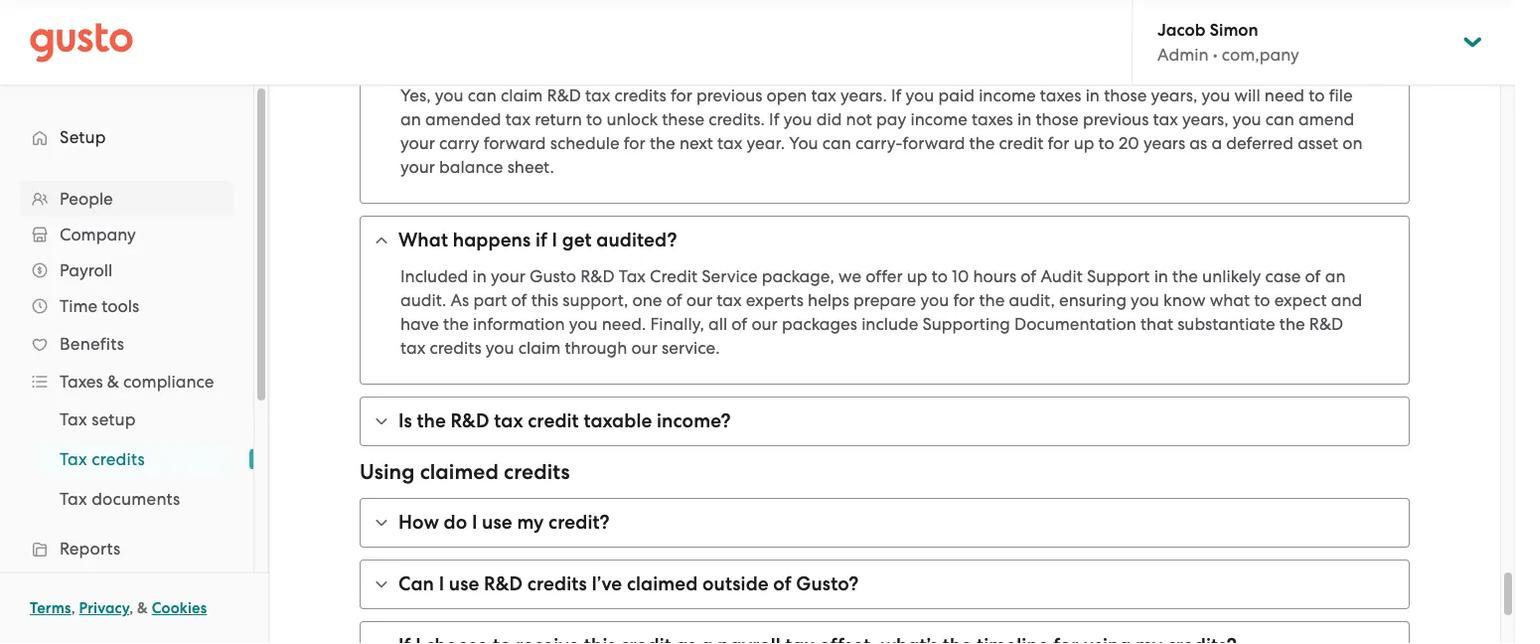 Task type: locate. For each thing, give the bounding box(es) containing it.
claimed inside dropdown button
[[627, 572, 698, 595]]

one
[[633, 290, 662, 310]]

up
[[1074, 133, 1095, 153], [907, 266, 928, 286]]

i right do
[[472, 510, 478, 533]]

claimed up do
[[420, 459, 499, 485]]

0 horizontal spatial if
[[769, 109, 780, 129]]

tax inside included in your gusto r&d tax credit service package, we offer up to 10 hours of audit support in the unlikely case of an audit. as part of this support, one of our tax experts helps prepare you for the audit, ensuring you know what to expect and have the information you need. finally, all of our packages include supporting documentation that substantiate the r&d tax credits you claim through our service.
[[619, 266, 646, 286]]

what
[[398, 228, 448, 251]]

use
[[482, 510, 513, 533], [449, 572, 479, 595]]

file
[[1329, 85, 1353, 105]]

taxable
[[584, 409, 652, 432]]

tax up using claimed credits
[[494, 409, 523, 432]]

can down did
[[823, 133, 852, 153]]

payroll
[[60, 260, 113, 280]]

you
[[789, 133, 819, 153]]

, left the cookies button
[[129, 599, 134, 617]]

credits down the have
[[430, 337, 482, 357]]

0 vertical spatial taxes
[[1040, 85, 1082, 105]]

tax
[[585, 85, 611, 105], [812, 85, 837, 105], [506, 109, 531, 129], [1153, 109, 1178, 129], [718, 133, 743, 153], [717, 290, 742, 310], [400, 337, 426, 357], [494, 409, 523, 432]]

list
[[0, 181, 253, 643], [0, 400, 253, 519]]

people button
[[20, 181, 234, 217]]

1 list from the top
[[0, 181, 253, 643]]

credits left i've
[[528, 572, 587, 595]]

experts
[[746, 290, 804, 310]]

years.
[[841, 85, 887, 105]]

r&d
[[547, 85, 581, 105], [581, 266, 615, 286], [1310, 314, 1344, 334], [451, 409, 490, 432], [484, 572, 523, 595]]

1 horizontal spatial i
[[472, 510, 478, 533]]

1 vertical spatial credit
[[528, 409, 579, 432]]

0 vertical spatial those
[[1104, 85, 1147, 105]]

tax up one at the left top
[[619, 266, 646, 286]]

1 vertical spatial up
[[907, 266, 928, 286]]

0 horizontal spatial taxes
[[972, 109, 1013, 129]]

setup
[[92, 409, 136, 429]]

credit inside yes, you can claim r&d tax credits for previous open tax years. if you paid income taxes in those years, you will need to file an amended tax return to unlock these credits. if you did not pay income taxes in those previous tax years, you can amend your carry forward schedule for the next tax year. you can carry-forward the credit for up to 20 years as a deferred asset on your balance sheet.
[[999, 133, 1044, 153]]

r&d up using claimed credits
[[451, 409, 490, 432]]

1 vertical spatial can
[[1266, 109, 1295, 129]]

claim up "return"
[[501, 85, 543, 105]]

as
[[1190, 133, 1208, 153]]

of up the expect
[[1306, 266, 1321, 286]]

your left balance
[[400, 157, 435, 176]]

support,
[[563, 290, 628, 310]]

income
[[979, 85, 1036, 105], [911, 109, 968, 129]]

0 vertical spatial if
[[891, 85, 902, 105]]

0 vertical spatial up
[[1074, 133, 1095, 153]]

offer
[[866, 266, 903, 286]]

previous up credits.
[[697, 85, 763, 105]]

1 vertical spatial your
[[400, 157, 435, 176]]

•
[[1213, 45, 1218, 65]]

forward down pay
[[903, 133, 965, 153]]

substantiate
[[1178, 314, 1276, 334]]

you up amended
[[435, 85, 464, 105]]

tax setup link
[[36, 402, 234, 437]]

your left carry
[[400, 133, 435, 153]]

2 horizontal spatial i
[[552, 228, 558, 251]]

you up you
[[784, 109, 813, 129]]

0 vertical spatial an
[[400, 109, 421, 129]]

tax documents
[[60, 489, 180, 509]]

, left privacy
[[71, 599, 75, 617]]

1 horizontal spatial an
[[1325, 266, 1346, 286]]

to
[[1309, 85, 1325, 105], [586, 109, 603, 129], [1099, 133, 1115, 153], [932, 266, 948, 286], [1255, 290, 1271, 310]]

include
[[862, 314, 919, 334]]

this
[[531, 290, 559, 310]]

you up 'that'
[[1131, 290, 1160, 310]]

helps
[[808, 290, 850, 310]]

& left the cookies button
[[137, 599, 148, 617]]

0 vertical spatial claimed
[[420, 459, 499, 485]]

what
[[1210, 290, 1250, 310]]

claim
[[501, 85, 543, 105], [519, 337, 561, 357]]

0 vertical spatial our
[[687, 290, 713, 310]]

1 vertical spatial i
[[472, 510, 478, 533]]

for up supporting at the right of page
[[953, 290, 975, 310]]

r&d down how do i use my credit?
[[484, 572, 523, 595]]

finally,
[[650, 314, 704, 334]]

for up these
[[671, 85, 693, 105]]

previous up 20
[[1083, 109, 1149, 129]]

you down support,
[[569, 314, 598, 334]]

1 horizontal spatial taxes
[[1040, 85, 1082, 105]]

years, down admin in the top of the page
[[1151, 85, 1198, 105]]

tax up did
[[812, 85, 837, 105]]

claim down information
[[519, 337, 561, 357]]

tax inside "link"
[[60, 489, 87, 509]]

1 vertical spatial income
[[911, 109, 968, 129]]

credits up tax documents at the left bottom of page
[[92, 449, 145, 469]]

i've
[[592, 572, 622, 595]]

jacob
[[1158, 20, 1206, 41]]

0 vertical spatial &
[[107, 372, 119, 392]]

0 horizontal spatial ,
[[71, 599, 75, 617]]

credit
[[999, 133, 1044, 153], [528, 409, 579, 432]]

1 vertical spatial claimed
[[627, 572, 698, 595]]

2 horizontal spatial can
[[1266, 109, 1295, 129]]

years, up as
[[1183, 109, 1229, 129]]

using claimed credits
[[360, 459, 570, 485]]

audited?
[[597, 228, 677, 251]]

tax down 'tax credits'
[[60, 489, 87, 509]]

you down information
[[486, 337, 514, 357]]

for down "unlock"
[[624, 133, 646, 153]]

list containing people
[[0, 181, 253, 643]]

the
[[650, 133, 676, 153], [970, 133, 995, 153], [1173, 266, 1198, 286], [979, 290, 1005, 310], [443, 314, 469, 334], [1280, 314, 1306, 334], [417, 409, 446, 432]]

0 vertical spatial income
[[979, 85, 1036, 105]]

i
[[552, 228, 558, 251], [472, 510, 478, 533], [439, 572, 444, 595]]

you left the paid
[[906, 85, 935, 105]]

if up year. on the top of page
[[769, 109, 780, 129]]

an inside yes, you can claim r&d tax credits for previous open tax years. if you paid income taxes in those years, you will need to file an amended tax return to unlock these credits. if you did not pay income taxes in those previous tax years, you can amend your carry forward schedule for the next tax year. you can carry-forward the credit for up to 20 years as a deferred asset on your balance sheet.
[[400, 109, 421, 129]]

tax for tax credits
[[60, 449, 87, 469]]

taxes & compliance button
[[20, 364, 234, 400]]

can down need
[[1266, 109, 1295, 129]]

amended
[[425, 109, 501, 129]]

1 horizontal spatial forward
[[903, 133, 965, 153]]

compliance
[[123, 372, 214, 392]]

tax up "unlock"
[[585, 85, 611, 105]]

the down the expect
[[1280, 314, 1306, 334]]

list containing tax setup
[[0, 400, 253, 519]]

credit
[[650, 266, 698, 286]]

our up all
[[687, 290, 713, 310]]

your up part
[[491, 266, 526, 286]]

tax setup
[[60, 409, 136, 429]]

up left 20
[[1074, 133, 1095, 153]]

income right the paid
[[979, 85, 1036, 105]]

benefits link
[[20, 326, 234, 362]]

0 vertical spatial i
[[552, 228, 558, 251]]

time tools
[[60, 296, 139, 316]]

paid
[[939, 85, 975, 105]]

0 horizontal spatial can
[[468, 85, 497, 105]]

up inside included in your gusto r&d tax credit service package, we offer up to 10 hours of audit support in the unlikely case of an audit. as part of this support, one of our tax experts helps prepare you for the audit, ensuring you know what to expect and have the information you need. finally, all of our packages include supporting documentation that substantiate the r&d tax credits you claim through our service.
[[907, 266, 928, 286]]

the right is
[[417, 409, 446, 432]]

if up pay
[[891, 85, 902, 105]]

0 horizontal spatial forward
[[484, 133, 546, 153]]

years
[[1144, 133, 1186, 153]]

up right offer
[[907, 266, 928, 286]]

0 vertical spatial can
[[468, 85, 497, 105]]

income down the paid
[[911, 109, 968, 129]]

how do i use my credit? button
[[361, 498, 1409, 546]]

1 horizontal spatial ,
[[129, 599, 134, 617]]

1 vertical spatial those
[[1036, 109, 1079, 129]]

as
[[451, 290, 469, 310]]

of left gusto?
[[774, 572, 792, 595]]

tax down taxes
[[60, 409, 87, 429]]

tax down tax setup
[[60, 449, 87, 469]]

that
[[1141, 314, 1174, 334]]

to left file
[[1309, 85, 1325, 105]]

credits.
[[709, 109, 765, 129]]

for inside included in your gusto r&d tax credit service package, we offer up to 10 hours of audit support in the unlikely case of an audit. as part of this support, one of our tax experts helps prepare you for the audit, ensuring you know what to expect and have the information you need. finally, all of our packages include supporting documentation that substantiate the r&d tax credits you claim through our service.
[[953, 290, 975, 310]]

,
[[71, 599, 75, 617], [129, 599, 134, 617]]

of right all
[[732, 314, 748, 334]]

setup link
[[20, 119, 234, 155]]

1 vertical spatial use
[[449, 572, 479, 595]]

hours
[[973, 266, 1017, 286]]

0 horizontal spatial our
[[631, 337, 658, 357]]

r&d up "return"
[[547, 85, 581, 105]]

documents
[[92, 489, 180, 509]]

documentation
[[1015, 314, 1137, 334]]

credits up "unlock"
[[615, 85, 667, 105]]

0 vertical spatial previous
[[697, 85, 763, 105]]

& right taxes
[[107, 372, 119, 392]]

our down need.
[[631, 337, 658, 357]]

amend
[[1299, 109, 1355, 129]]

0 horizontal spatial credit
[[528, 409, 579, 432]]

1 vertical spatial taxes
[[972, 109, 1013, 129]]

i right if
[[552, 228, 558, 251]]

1 vertical spatial an
[[1325, 266, 1346, 286]]

through
[[565, 337, 627, 357]]

2 vertical spatial can
[[823, 133, 852, 153]]

gusto navigation element
[[0, 85, 253, 643]]

2 horizontal spatial our
[[752, 314, 778, 334]]

2 vertical spatial your
[[491, 266, 526, 286]]

use left the my
[[482, 510, 513, 533]]

0 vertical spatial credit
[[999, 133, 1044, 153]]

part
[[474, 290, 507, 310]]

2 forward from the left
[[903, 133, 965, 153]]

you up supporting at the right of page
[[921, 290, 949, 310]]

benefits
[[60, 334, 124, 354]]

1 horizontal spatial previous
[[1083, 109, 1149, 129]]

forward
[[484, 133, 546, 153], [903, 133, 965, 153]]

2 , from the left
[[129, 599, 134, 617]]

2 vertical spatial our
[[631, 337, 658, 357]]

0 vertical spatial claim
[[501, 85, 543, 105]]

20
[[1119, 133, 1140, 153]]

2 list from the top
[[0, 400, 253, 519]]

what happens if i get audited?
[[398, 228, 677, 251]]

previous
[[697, 85, 763, 105], [1083, 109, 1149, 129]]

1 horizontal spatial use
[[482, 510, 513, 533]]

of up information
[[511, 290, 527, 310]]

forward up sheet.
[[484, 133, 546, 153]]

carry-
[[856, 133, 903, 153]]

1 , from the left
[[71, 599, 75, 617]]

can
[[468, 85, 497, 105], [1266, 109, 1295, 129], [823, 133, 852, 153]]

year.
[[747, 133, 785, 153]]

an down yes,
[[400, 109, 421, 129]]

1 vertical spatial claim
[[519, 337, 561, 357]]

our down the experts
[[752, 314, 778, 334]]

i right can
[[439, 572, 444, 595]]

1 vertical spatial if
[[769, 109, 780, 129]]

1 horizontal spatial our
[[687, 290, 713, 310]]

0 horizontal spatial &
[[107, 372, 119, 392]]

1 horizontal spatial credit
[[999, 133, 1044, 153]]

1 horizontal spatial up
[[1074, 133, 1095, 153]]

1 vertical spatial our
[[752, 314, 778, 334]]

privacy
[[79, 599, 129, 617]]

audit,
[[1009, 290, 1055, 310]]

& inside dropdown button
[[107, 372, 119, 392]]

0 vertical spatial your
[[400, 133, 435, 153]]

company button
[[20, 217, 234, 252]]

1 horizontal spatial claimed
[[627, 572, 698, 595]]

to left 20
[[1099, 133, 1115, 153]]

claimed right i've
[[627, 572, 698, 595]]

0 horizontal spatial up
[[907, 266, 928, 286]]

1 horizontal spatial &
[[137, 599, 148, 617]]

the inside dropdown button
[[417, 409, 446, 432]]

2 vertical spatial i
[[439, 572, 444, 595]]

using
[[360, 459, 415, 485]]

can up amended
[[468, 85, 497, 105]]

an up and
[[1325, 266, 1346, 286]]

0 horizontal spatial an
[[400, 109, 421, 129]]

tax
[[619, 266, 646, 286], [60, 409, 87, 429], [60, 449, 87, 469], [60, 489, 87, 509]]

use right can
[[449, 572, 479, 595]]



Task type: describe. For each thing, give the bounding box(es) containing it.
cookies button
[[152, 596, 207, 620]]

10
[[952, 266, 969, 286]]

yes,
[[400, 85, 431, 105]]

supporting
[[923, 314, 1011, 334]]

credits inside yes, you can claim r&d tax credits for previous open tax years. if you paid income taxes in those years, you will need to file an amended tax return to unlock these credits. if you did not pay income taxes in those previous tax years, you can amend your carry forward schedule for the next tax year. you can carry-forward the credit for up to 20 years as a deferred asset on your balance sheet.
[[615, 85, 667, 105]]

r&d inside yes, you can claim r&d tax credits for previous open tax years. if you paid income taxes in those years, you will need to file an amended tax return to unlock these credits. if you did not pay income taxes in those previous tax years, you can amend your carry forward schedule for the next tax year. you can carry-forward the credit for up to 20 years as a deferred asset on your balance sheet.
[[547, 85, 581, 105]]

my
[[517, 510, 544, 533]]

0 vertical spatial years,
[[1151, 85, 1198, 105]]

do
[[444, 510, 467, 533]]

sheet.
[[507, 157, 554, 176]]

1 forward from the left
[[484, 133, 546, 153]]

gusto
[[530, 266, 576, 286]]

for left 20
[[1048, 133, 1070, 153]]

tax credits link
[[36, 441, 234, 477]]

have
[[400, 314, 439, 334]]

happens
[[453, 228, 531, 251]]

the down the paid
[[970, 133, 995, 153]]

credit?
[[549, 510, 610, 533]]

1 vertical spatial previous
[[1083, 109, 1149, 129]]

your inside included in your gusto r&d tax credit service package, we offer up to 10 hours of audit support in the unlikely case of an audit. as part of this support, one of our tax experts helps prepare you for the audit, ensuring you know what to expect and have the information you need. finally, all of our packages include supporting documentation that substantiate the r&d tax credits you claim through our service.
[[491, 266, 526, 286]]

tax credits
[[60, 449, 145, 469]]

tools
[[102, 296, 139, 316]]

tax down credits.
[[718, 133, 743, 153]]

0 vertical spatial use
[[482, 510, 513, 533]]

you left will
[[1202, 85, 1231, 105]]

admin
[[1158, 45, 1209, 65]]

pay
[[877, 109, 907, 129]]

an inside included in your gusto r&d tax credit service package, we offer up to 10 hours of audit support in the unlikely case of an audit. as part of this support, one of our tax experts helps prepare you for the audit, ensuring you know what to expect and have the information you need. finally, all of our packages include supporting documentation that substantiate the r&d tax credits you claim through our service.
[[1325, 266, 1346, 286]]

r&d down and
[[1310, 314, 1344, 334]]

credits inside list
[[92, 449, 145, 469]]

is the r&d tax credit taxable income?
[[398, 409, 731, 432]]

reports
[[60, 539, 121, 559]]

cookies
[[152, 599, 207, 617]]

taxes
[[60, 372, 103, 392]]

open
[[767, 85, 807, 105]]

deferred
[[1227, 133, 1294, 153]]

the up know
[[1173, 266, 1198, 286]]

included
[[400, 266, 468, 286]]

return
[[535, 109, 582, 129]]

can i use r&d credits i've claimed outside of gusto?
[[398, 572, 859, 595]]

audit.
[[400, 290, 447, 310]]

setup
[[60, 127, 106, 147]]

terms , privacy , & cookies
[[30, 599, 207, 617]]

you down will
[[1233, 109, 1262, 129]]

0 horizontal spatial income
[[911, 109, 968, 129]]

to left the 10
[[932, 266, 948, 286]]

the down hours
[[979, 290, 1005, 310]]

on
[[1343, 133, 1363, 153]]

income?
[[657, 409, 731, 432]]

credits inside included in your gusto r&d tax credit service package, we offer up to 10 hours of audit support in the unlikely case of an audit. as part of this support, one of our tax experts helps prepare you for the audit, ensuring you know what to expect and have the information you need. finally, all of our packages include supporting documentation that substantiate the r&d tax credits you claim through our service.
[[430, 337, 482, 357]]

tax left "return"
[[506, 109, 531, 129]]

is
[[398, 409, 412, 432]]

0 horizontal spatial previous
[[697, 85, 763, 105]]

1 horizontal spatial if
[[891, 85, 902, 105]]

payroll button
[[20, 252, 234, 288]]

up inside yes, you can claim r&d tax credits for previous open tax years. if you paid income taxes in those years, you will need to file an amended tax return to unlock these credits. if you did not pay income taxes in those previous tax years, you can amend your carry forward schedule for the next tax year. you can carry-forward the credit for up to 20 years as a deferred asset on your balance sheet.
[[1074, 133, 1095, 153]]

tax for tax documents
[[60, 489, 87, 509]]

expect
[[1275, 290, 1327, 310]]

credits up the my
[[504, 459, 570, 485]]

time
[[60, 296, 97, 316]]

asset
[[1298, 133, 1339, 153]]

yes, you can claim r&d tax credits for previous open tax years. if you paid income taxes in those years, you will need to file an amended tax return to unlock these credits. if you did not pay income taxes in those previous tax years, you can amend your carry forward schedule for the next tax year. you can carry-forward the credit for up to 20 years as a deferred asset on your balance sheet.
[[400, 85, 1363, 176]]

simon
[[1210, 20, 1259, 41]]

the down "as"
[[443, 314, 469, 334]]

1 vertical spatial &
[[137, 599, 148, 617]]

how do i use my credit?
[[398, 510, 610, 533]]

r&d up support,
[[581, 266, 615, 286]]

credits inside dropdown button
[[528, 572, 587, 595]]

people
[[60, 189, 113, 209]]

tax down service
[[717, 290, 742, 310]]

gusto?
[[796, 572, 859, 595]]

did
[[817, 109, 842, 129]]

a
[[1212, 133, 1223, 153]]

balance
[[439, 157, 503, 176]]

can
[[398, 572, 434, 595]]

home image
[[30, 22, 133, 62]]

0 horizontal spatial i
[[439, 572, 444, 595]]

included in your gusto r&d tax credit service package, we offer up to 10 hours of audit support in the unlikely case of an audit. as part of this support, one of our tax experts helps prepare you for the audit, ensuring you know what to expect and have the information you need. finally, all of our packages include supporting documentation that substantiate the r&d tax credits you claim through our service.
[[400, 266, 1363, 357]]

service
[[702, 266, 758, 286]]

the down these
[[650, 133, 676, 153]]

0 horizontal spatial use
[[449, 572, 479, 595]]

unlikely
[[1203, 266, 1262, 286]]

claim inside yes, you can claim r&d tax credits for previous open tax years. if you paid income taxes in those years, you will need to file an amended tax return to unlock these credits. if you did not pay income taxes in those previous tax years, you can amend your carry forward schedule for the next tax year. you can carry-forward the credit for up to 20 years as a deferred asset on your balance sheet.
[[501, 85, 543, 105]]

company
[[60, 225, 136, 244]]

and
[[1331, 290, 1363, 310]]

0 horizontal spatial claimed
[[420, 459, 499, 485]]

how
[[398, 510, 439, 533]]

of up audit,
[[1021, 266, 1037, 286]]

next
[[680, 133, 713, 153]]

package,
[[762, 266, 835, 286]]

claim inside included in your gusto r&d tax credit service package, we offer up to 10 hours of audit support in the unlikely case of an audit. as part of this support, one of our tax experts helps prepare you for the audit, ensuring you know what to expect and have the information you need. finally, all of our packages include supporting documentation that substantiate the r&d tax credits you claim through our service.
[[519, 337, 561, 357]]

we
[[839, 266, 862, 286]]

prepare
[[854, 290, 917, 310]]

1 horizontal spatial income
[[979, 85, 1036, 105]]

tax for tax setup
[[60, 409, 87, 429]]

all
[[709, 314, 728, 334]]

1 horizontal spatial those
[[1104, 85, 1147, 105]]

outside
[[703, 572, 769, 595]]

of inside dropdown button
[[774, 572, 792, 595]]

0 horizontal spatial those
[[1036, 109, 1079, 129]]

tax up years
[[1153, 109, 1178, 129]]

to up 'schedule'
[[586, 109, 603, 129]]

carry
[[439, 133, 479, 153]]

tax down the have
[[400, 337, 426, 357]]

to down case
[[1255, 290, 1271, 310]]

reports link
[[20, 531, 234, 566]]

what happens if i get audited? button
[[361, 216, 1409, 264]]

will
[[1235, 85, 1261, 105]]

credit inside dropdown button
[[528, 409, 579, 432]]

need.
[[602, 314, 646, 334]]

information
[[473, 314, 565, 334]]

privacy link
[[79, 599, 129, 617]]

1 horizontal spatial can
[[823, 133, 852, 153]]

tax inside dropdown button
[[494, 409, 523, 432]]

is the r&d tax credit taxable income? button
[[361, 397, 1409, 445]]

ensuring
[[1059, 290, 1127, 310]]

com,pany
[[1222, 45, 1300, 65]]

get
[[562, 228, 592, 251]]

not
[[846, 109, 872, 129]]

of down credit
[[667, 290, 682, 310]]

1 vertical spatial years,
[[1183, 109, 1229, 129]]

audit
[[1041, 266, 1083, 286]]



Task type: vqa. For each thing, say whether or not it's contained in the screenshot.
You're
no



